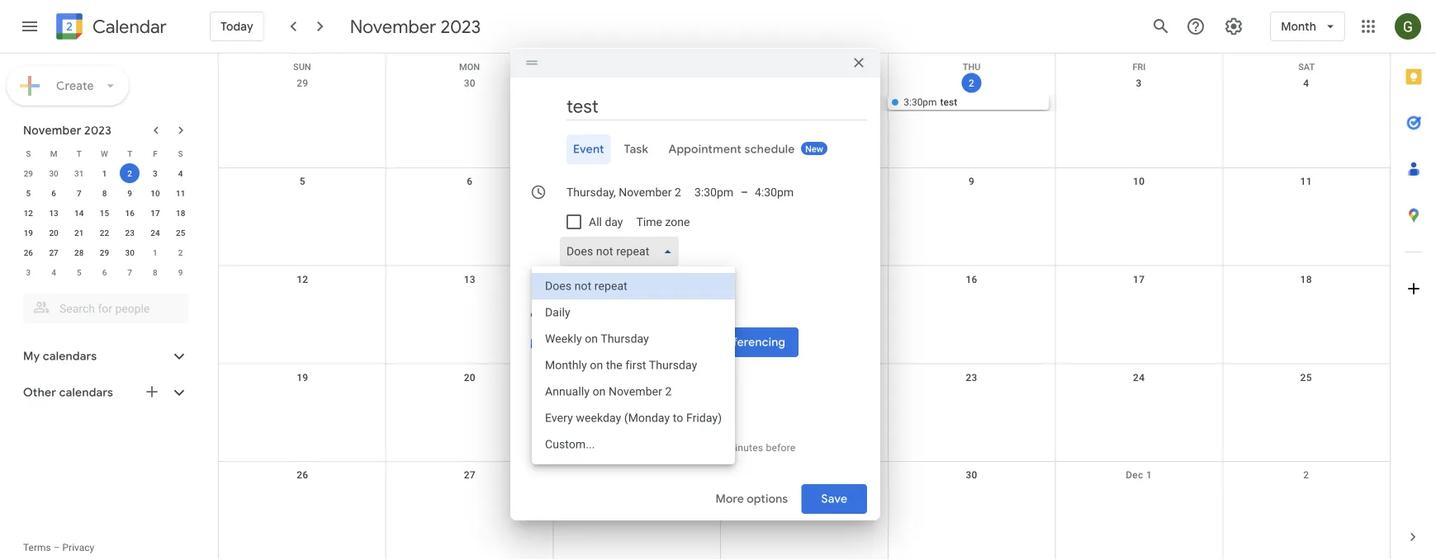 Task type: locate. For each thing, give the bounding box(es) containing it.
1 horizontal spatial 28
[[631, 470, 643, 482]]

1 horizontal spatial 13
[[464, 274, 476, 285]]

10 for sun
[[1133, 176, 1145, 187]]

21 down weekly on thursday option
[[631, 372, 643, 384]]

27 for 1
[[49, 248, 58, 258]]

1 horizontal spatial 7
[[127, 268, 132, 278]]

12 inside grid
[[297, 274, 308, 285]]

november 2023 up m
[[23, 123, 112, 138]]

all day
[[589, 215, 623, 229]]

time
[[602, 274, 627, 289]]

1 horizontal spatial 16
[[966, 274, 978, 285]]

0 horizontal spatial 18
[[176, 208, 185, 218]]

1 vertical spatial 9
[[127, 188, 132, 198]]

None field
[[560, 237, 686, 267]]

2 horizontal spatial 5
[[300, 176, 305, 187]]

december 7 element
[[120, 263, 140, 282]]

cell up "new" element in the top of the page
[[721, 95, 888, 112]]

row containing sun
[[219, 54, 1390, 72]]

6
[[467, 176, 473, 187], [51, 188, 56, 198], [102, 268, 107, 278]]

t
[[77, 149, 82, 159], [127, 149, 132, 159]]

End time text field
[[755, 178, 795, 207]]

2023 up w
[[84, 123, 112, 138]]

calendars
[[43, 349, 97, 364], [59, 386, 113, 401]]

t up 2 cell
[[127, 149, 132, 159]]

s right f at left
[[178, 149, 183, 159]]

1 vertical spatial 3
[[153, 168, 158, 178]]

4 up 11 element
[[178, 168, 183, 178]]

1 down 24 element
[[153, 248, 158, 258]]

row
[[219, 54, 1390, 72], [219, 70, 1390, 168], [16, 144, 193, 164], [16, 164, 193, 183], [219, 168, 1390, 266], [16, 183, 193, 203], [16, 203, 193, 223], [16, 223, 193, 243], [16, 243, 193, 263], [16, 263, 193, 282], [219, 266, 1390, 365], [219, 365, 1390, 463], [219, 463, 1390, 561]]

30
[[464, 78, 476, 89], [49, 168, 58, 178], [125, 248, 135, 258], [712, 443, 724, 454], [966, 470, 978, 482]]

december 6 element
[[95, 263, 114, 282]]

calendars down my calendars dropdown button
[[59, 386, 113, 401]]

7 up 14 element
[[77, 188, 81, 198]]

1 vertical spatial 1
[[153, 248, 158, 258]]

17 inside grid
[[1133, 274, 1145, 285]]

0 horizontal spatial s
[[26, 149, 31, 159]]

task
[[624, 142, 649, 157]]

0 vertical spatial 12
[[24, 208, 33, 218]]

cell down sun
[[219, 95, 386, 112]]

17 inside row group
[[151, 208, 160, 218]]

0 vertical spatial 3
[[1136, 78, 1142, 89]]

3
[[1136, 78, 1142, 89], [153, 168, 158, 178], [26, 268, 31, 278]]

1 vertical spatial 14
[[631, 274, 643, 285]]

23
[[125, 228, 135, 238], [966, 372, 978, 384]]

october 29 element
[[18, 164, 38, 183]]

0 horizontal spatial 6
[[51, 188, 56, 198]]

1 vertical spatial november
[[23, 123, 81, 138]]

my calendars
[[23, 349, 97, 364]]

2
[[969, 77, 975, 89], [127, 168, 132, 178], [178, 248, 183, 258], [1304, 470, 1309, 482]]

0 horizontal spatial 24
[[151, 228, 160, 238]]

s up october 29 element
[[26, 149, 31, 159]]

0 horizontal spatial 14
[[74, 208, 84, 218]]

appointment
[[669, 142, 742, 157]]

28 down the custom... option
[[631, 470, 643, 482]]

0 vertical spatial 21
[[74, 228, 84, 238]]

0 vertical spatial 27
[[49, 248, 58, 258]]

29
[[297, 78, 308, 89], [24, 168, 33, 178], [100, 248, 109, 258], [799, 470, 810, 482]]

7 down 30 element
[[127, 268, 132, 278]]

23 inside row group
[[125, 228, 135, 238]]

row containing 3
[[16, 263, 193, 282]]

2 cell from the left
[[386, 95, 554, 112]]

20 element
[[44, 223, 64, 243]]

1 vertical spatial 19
[[297, 372, 308, 384]]

sat
[[1299, 62, 1315, 72]]

3 down fri at the right of page
[[1136, 78, 1142, 89]]

12 element
[[18, 203, 38, 223]]

–
[[741, 186, 748, 199], [53, 543, 60, 554]]

10
[[1133, 176, 1145, 187], [151, 188, 160, 198]]

sun
[[293, 62, 311, 72]]

add
[[567, 304, 588, 318], [567, 365, 591, 379]]

28
[[74, 248, 84, 258], [631, 470, 643, 482]]

1 horizontal spatial 11
[[1301, 176, 1312, 187]]

0 vertical spatial 7
[[77, 188, 81, 198]]

22 element
[[95, 223, 114, 243]]

30 inside "element"
[[49, 168, 58, 178]]

add inside dropdown button
[[567, 365, 591, 379]]

dec
[[1126, 470, 1144, 482]]

time zone button
[[630, 207, 697, 237]]

f
[[153, 149, 157, 159]]

5 for sun
[[300, 176, 305, 187]]

18
[[176, 208, 185, 218], [1301, 274, 1312, 285]]

1 horizontal spatial 23
[[966, 372, 978, 384]]

grid containing 2
[[218, 54, 1390, 561]]

25
[[176, 228, 185, 238], [1301, 372, 1312, 384]]

november 2023
[[350, 15, 481, 38], [23, 123, 112, 138]]

0 vertical spatial 9
[[969, 176, 975, 187]]

s
[[26, 149, 31, 159], [178, 149, 183, 159]]

21 up 28 "element"
[[74, 228, 84, 238]]

5 cell from the left
[[1055, 95, 1223, 112]]

0 horizontal spatial 26
[[24, 248, 33, 258]]

3 cell from the left
[[554, 95, 721, 112]]

4 cell from the left
[[721, 95, 888, 112]]

13 inside grid
[[464, 274, 476, 285]]

2 vertical spatial 4
[[51, 268, 56, 278]]

2 horizontal spatial 3
[[1136, 78, 1142, 89]]

4 down "sat"
[[1304, 78, 1309, 89]]

1 down w
[[102, 168, 107, 178]]

19 inside grid
[[297, 372, 308, 384]]

8 down december 1 element
[[153, 268, 158, 278]]

0 vertical spatial add
[[567, 304, 588, 318]]

0 vertical spatial calendars
[[43, 349, 97, 364]]

1 vertical spatial 4
[[178, 168, 183, 178]]

m
[[50, 149, 57, 159]]

0 horizontal spatial 17
[[151, 208, 160, 218]]

1 vertical spatial 10
[[151, 188, 160, 198]]

add button
[[560, 358, 867, 387]]

0 vertical spatial november
[[350, 15, 436, 38]]

1 horizontal spatial 12
[[297, 274, 308, 285]]

30 for 30 minutes before
[[712, 443, 724, 454]]

add down find
[[567, 304, 588, 318]]

0 horizontal spatial 25
[[176, 228, 185, 238]]

12
[[24, 208, 33, 218], [297, 274, 308, 285]]

1 horizontal spatial 10
[[1133, 176, 1145, 187]]

t up october 31 element
[[77, 149, 82, 159]]

october 30 element
[[44, 164, 64, 183]]

2 s from the left
[[178, 149, 183, 159]]

my calendars button
[[3, 344, 205, 370]]

calendar heading
[[89, 15, 167, 38]]

14 inside grid
[[631, 274, 643, 285]]

8
[[102, 188, 107, 198], [153, 268, 158, 278]]

monthly on the first thursday option
[[532, 353, 735, 379]]

row group
[[16, 164, 193, 282]]

0 vertical spatial 11
[[1301, 176, 1312, 187]]

0 vertical spatial 20
[[49, 228, 58, 238]]

1 vertical spatial 6
[[51, 188, 56, 198]]

add inside dropdown button
[[567, 304, 588, 318]]

tab list
[[1391, 54, 1436, 515], [524, 135, 867, 164]]

create
[[56, 78, 94, 93]]

1 horizontal spatial 19
[[297, 372, 308, 384]]

29 inside 29 "element"
[[100, 248, 109, 258]]

26 inside grid
[[297, 470, 308, 482]]

5
[[300, 176, 305, 187], [26, 188, 31, 198], [77, 268, 81, 278]]

6 inside grid
[[467, 176, 473, 187]]

19
[[24, 228, 33, 238], [297, 372, 308, 384]]

0 horizontal spatial 9
[[127, 188, 132, 198]]

0 horizontal spatial 10
[[151, 188, 160, 198]]

1 vertical spatial 17
[[1133, 274, 1145, 285]]

all
[[589, 215, 602, 229]]

column header
[[554, 54, 721, 70], [721, 54, 889, 70]]

1 horizontal spatial 26
[[297, 470, 308, 482]]

4 down 27 element
[[51, 268, 56, 278]]

0 horizontal spatial 5
[[26, 188, 31, 198]]

1 horizontal spatial 21
[[631, 372, 643, 384]]

0 vertical spatial 10
[[1133, 176, 1145, 187]]

0 horizontal spatial 1
[[102, 168, 107, 178]]

0 vertical spatial 14
[[74, 208, 84, 218]]

1 vertical spatial 5
[[26, 188, 31, 198]]

1 horizontal spatial 4
[[178, 168, 183, 178]]

17
[[151, 208, 160, 218], [1133, 274, 1145, 285]]

2023 up mon
[[441, 15, 481, 38]]

other
[[23, 386, 56, 401]]

0 vertical spatial 6
[[467, 176, 473, 187]]

25 inside grid
[[1301, 372, 1312, 384]]

2 inside cell
[[127, 168, 132, 178]]

30 for 30 element
[[125, 248, 135, 258]]

0 vertical spatial 18
[[176, 208, 185, 218]]

calendars up other calendars
[[43, 349, 97, 364]]

other calendars button
[[3, 380, 205, 406]]

guests
[[591, 304, 627, 318]]

0 vertical spatial 2023
[[441, 15, 481, 38]]

december 1 element
[[145, 243, 165, 263]]

terms link
[[23, 543, 51, 554]]

0 horizontal spatial 8
[[102, 188, 107, 198]]

2 cell
[[117, 164, 143, 183]]

2023
[[441, 15, 481, 38], [84, 123, 112, 138]]

calendars inside other calendars dropdown button
[[59, 386, 113, 401]]

add down add guests
[[567, 365, 591, 379]]

1 vertical spatial 11
[[176, 188, 185, 198]]

add guests
[[567, 304, 627, 318]]

1 horizontal spatial 24
[[1133, 372, 1145, 384]]

16
[[125, 208, 135, 218], [966, 274, 978, 285]]

– left end time text field
[[741, 186, 748, 199]]

11
[[1301, 176, 1312, 187], [176, 188, 185, 198]]

custom... option
[[532, 432, 735, 458]]

0 vertical spatial 5
[[300, 176, 305, 187]]

30 inside dropdown button
[[712, 443, 724, 454]]

21
[[74, 228, 84, 238], [631, 372, 643, 384]]

29 element
[[95, 243, 114, 263]]

0 vertical spatial 24
[[151, 228, 160, 238]]

26
[[24, 248, 33, 258], [297, 470, 308, 482]]

0 horizontal spatial november
[[23, 123, 81, 138]]

november
[[350, 15, 436, 38], [23, 123, 81, 138]]

calendar
[[93, 15, 167, 38]]

2 horizontal spatial 4
[[1304, 78, 1309, 89]]

30 minutes before button
[[560, 419, 867, 462]]

1 vertical spatial 21
[[631, 372, 643, 384]]

14 element
[[69, 203, 89, 223]]

2 vertical spatial 3
[[26, 268, 31, 278]]

27
[[49, 248, 58, 258], [464, 470, 476, 482]]

20
[[49, 228, 58, 238], [464, 372, 476, 384]]

1 vertical spatial 27
[[464, 470, 476, 482]]

main drawer image
[[20, 17, 40, 36]]

daily option
[[532, 300, 735, 326]]

1 vertical spatial 12
[[297, 274, 308, 285]]

28 inside grid
[[631, 470, 643, 482]]

1 vertical spatial 28
[[631, 470, 643, 482]]

24 element
[[145, 223, 165, 243]]

1 column header from the left
[[554, 54, 721, 70]]

25 inside row group
[[176, 228, 185, 238]]

4
[[1304, 78, 1309, 89], [178, 168, 183, 178], [51, 268, 56, 278]]

None search field
[[0, 287, 205, 324]]

calendars for my calendars
[[43, 349, 97, 364]]

26 element
[[18, 243, 38, 263]]

11 inside grid
[[1301, 176, 1312, 187]]

1 horizontal spatial 17
[[1133, 274, 1145, 285]]

thu
[[963, 62, 981, 72]]

1 horizontal spatial t
[[127, 149, 132, 159]]

– right terms link
[[53, 543, 60, 554]]

19 inside 19 element
[[24, 228, 33, 238]]

1 horizontal spatial tab list
[[1391, 54, 1436, 515]]

13
[[49, 208, 58, 218], [464, 274, 476, 285]]

0 horizontal spatial 13
[[49, 208, 58, 218]]

9
[[969, 176, 975, 187], [127, 188, 132, 198], [178, 268, 183, 278]]

test
[[940, 97, 957, 108]]

1 horizontal spatial 27
[[464, 470, 476, 482]]

grid
[[218, 54, 1390, 561]]

7
[[77, 188, 81, 198], [127, 268, 132, 278]]

new
[[805, 144, 823, 154]]

cell
[[219, 95, 386, 112], [386, 95, 554, 112], [554, 95, 721, 112], [721, 95, 888, 112], [1055, 95, 1223, 112]]

1 add from the top
[[567, 304, 588, 318]]

1 vertical spatial 26
[[297, 470, 308, 482]]

10 element
[[145, 183, 165, 203]]

calendars inside my calendars dropdown button
[[43, 349, 97, 364]]

add for add guests
[[567, 304, 588, 318]]

3 up the "10" element
[[153, 168, 158, 178]]

27 inside row group
[[49, 248, 58, 258]]

1 vertical spatial add
[[567, 365, 591, 379]]

11 element
[[171, 183, 190, 203]]

0 horizontal spatial 4
[[51, 268, 56, 278]]

10 inside grid
[[1133, 176, 1145, 187]]

0 horizontal spatial 23
[[125, 228, 135, 238]]

9 for sun
[[969, 176, 975, 187]]

11 inside 11 element
[[176, 188, 185, 198]]

1 right the dec
[[1146, 470, 1152, 482]]

3 down 26 element
[[26, 268, 31, 278]]

0 horizontal spatial t
[[77, 149, 82, 159]]

6 for sun
[[467, 176, 473, 187]]

14
[[74, 208, 84, 218], [631, 274, 643, 285]]

row group containing 29
[[16, 164, 193, 282]]

cell down fri at the right of page
[[1055, 95, 1223, 112]]

row containing 29
[[16, 164, 193, 183]]

appointment schedule
[[669, 142, 795, 157]]

0 horizontal spatial 16
[[125, 208, 135, 218]]

0 horizontal spatial tab list
[[524, 135, 867, 164]]

9 for november 2023
[[127, 188, 132, 198]]

1 vertical spatial 2023
[[84, 123, 112, 138]]

24
[[151, 228, 160, 238], [1133, 372, 1145, 384]]

before
[[766, 443, 796, 454]]

november 2023 up mon
[[350, 15, 481, 38]]

2 horizontal spatial 9
[[969, 176, 975, 187]]

28 up december 5 element
[[74, 248, 84, 258]]

find a time button
[[560, 267, 634, 297]]

add other calendars image
[[144, 384, 160, 401]]

cell down mon
[[386, 95, 554, 112]]

0 horizontal spatial 21
[[74, 228, 84, 238]]

26 inside row group
[[24, 248, 33, 258]]

28 inside 28 "element"
[[74, 248, 84, 258]]

10 inside row group
[[151, 188, 160, 198]]

14 up 21 element
[[74, 208, 84, 218]]

0 horizontal spatial 11
[[176, 188, 185, 198]]

1 horizontal spatial 5
[[77, 268, 81, 278]]

0 horizontal spatial 27
[[49, 248, 58, 258]]

1 vertical spatial 25
[[1301, 372, 1312, 384]]

cell up task 'button'
[[554, 95, 721, 112]]

Add title text field
[[567, 94, 867, 119]]

terms
[[23, 543, 51, 554]]

add for add
[[567, 365, 591, 379]]

6 for november 2023
[[51, 188, 56, 198]]

calendar element
[[53, 10, 167, 46]]

1
[[102, 168, 107, 178], [153, 248, 158, 258], [1146, 470, 1152, 482]]

23 element
[[120, 223, 140, 243]]

8 up 15 element
[[102, 188, 107, 198]]

0 vertical spatial 28
[[74, 248, 84, 258]]

2 add from the top
[[567, 365, 591, 379]]

14 right time on the left of page
[[631, 274, 643, 285]]

1 t from the left
[[77, 149, 82, 159]]

find
[[567, 274, 590, 289]]

0 horizontal spatial 2023
[[84, 123, 112, 138]]

0 vertical spatial 8
[[102, 188, 107, 198]]



Task type: describe. For each thing, give the bounding box(es) containing it.
time
[[636, 215, 662, 229]]

1 horizontal spatial november 2023
[[350, 15, 481, 38]]

19 element
[[18, 223, 38, 243]]

0 horizontal spatial 3
[[26, 268, 31, 278]]

13 element
[[44, 203, 64, 223]]

0 vertical spatial 4
[[1304, 78, 1309, 89]]

2 t from the left
[[127, 149, 132, 159]]

17 element
[[145, 203, 165, 223]]

0 vertical spatial 1
[[102, 168, 107, 178]]

10 for november 2023
[[151, 188, 160, 198]]

20 inside 20 element
[[49, 228, 58, 238]]

0 vertical spatial –
[[741, 186, 748, 199]]

2 column header from the left
[[721, 54, 889, 70]]

15 element
[[95, 203, 114, 223]]

event
[[573, 142, 604, 157]]

8 inside row
[[153, 268, 158, 278]]

a
[[593, 274, 599, 289]]

16 element
[[120, 203, 140, 223]]

3 inside grid
[[1136, 78, 1142, 89]]

Start date text field
[[567, 183, 681, 202]]

november 2023 grid
[[16, 144, 193, 282]]

26 for 1
[[24, 248, 33, 258]]

30 for october 30 "element"
[[49, 168, 58, 178]]

24 inside grid
[[1133, 372, 1145, 384]]

time zone
[[636, 215, 690, 229]]

other calendars
[[23, 386, 113, 401]]

14 inside row group
[[74, 208, 84, 218]]

11 for november 2023
[[176, 188, 185, 198]]

3:30pm
[[904, 97, 937, 108]]

1 vertical spatial 23
[[966, 372, 978, 384]]

13 inside row group
[[49, 208, 58, 218]]

create button
[[7, 66, 129, 106]]

does not repeat option
[[532, 273, 735, 300]]

to element
[[741, 186, 748, 199]]

1 vertical spatial 7
[[127, 268, 132, 278]]

month button
[[1271, 7, 1346, 46]]

1 s from the left
[[26, 149, 31, 159]]

18 element
[[171, 203, 190, 223]]

25 element
[[171, 223, 190, 243]]

16 inside grid
[[966, 274, 978, 285]]

recurrence list box
[[532, 267, 735, 465]]

2 vertical spatial 5
[[77, 268, 81, 278]]

1 horizontal spatial 2023
[[441, 15, 481, 38]]

18 inside 18 element
[[176, 208, 185, 218]]

mon
[[459, 62, 480, 72]]

day
[[605, 215, 623, 229]]

event button
[[567, 135, 611, 164]]

tab list containing event
[[524, 135, 867, 164]]

row containing s
[[16, 144, 193, 164]]

Start time text field
[[695, 178, 734, 207]]

22
[[100, 228, 109, 238]]

0 horizontal spatial november 2023
[[23, 123, 112, 138]]

11 for sun
[[1301, 176, 1312, 187]]

30 element
[[120, 243, 140, 263]]

today
[[221, 19, 253, 34]]

27 element
[[44, 243, 64, 263]]

december 4 element
[[44, 263, 64, 282]]

new element
[[801, 142, 828, 155]]

1 horizontal spatial november
[[350, 15, 436, 38]]

zone
[[665, 215, 690, 229]]

every weekday (monday to friday) option
[[532, 406, 735, 432]]

27 for dec 1
[[464, 470, 476, 482]]

1 vertical spatial –
[[53, 543, 60, 554]]

task button
[[618, 135, 655, 164]]

dec 1
[[1126, 470, 1152, 482]]

minutes
[[726, 443, 763, 454]]

28 for dec 1
[[631, 470, 643, 482]]

Search for people text field
[[33, 294, 178, 324]]

1 horizontal spatial 1
[[153, 248, 158, 258]]

month
[[1281, 19, 1317, 34]]

16 inside row group
[[125, 208, 135, 218]]

1 horizontal spatial 6
[[102, 268, 107, 278]]

31
[[74, 168, 84, 178]]

w
[[101, 149, 108, 159]]

fri
[[1133, 62, 1146, 72]]

december 3 element
[[18, 263, 38, 282]]

my
[[23, 349, 40, 364]]

terms – privacy
[[23, 543, 94, 554]]

annually on november 2 option
[[532, 379, 735, 406]]

1 cell from the left
[[219, 95, 386, 112]]

20 inside grid
[[464, 372, 476, 384]]

5 for november 2023
[[26, 188, 31, 198]]

row containing 2
[[219, 70, 1390, 168]]

1 horizontal spatial 9
[[178, 268, 183, 278]]

find a time
[[567, 274, 627, 289]]

schedule
[[745, 142, 795, 157]]

18 inside grid
[[1301, 274, 1312, 285]]

december 2 element
[[171, 243, 190, 263]]

28 for 1
[[74, 248, 84, 258]]

add guests button
[[560, 297, 867, 326]]

october 31 element
[[69, 164, 89, 183]]

privacy
[[62, 543, 94, 554]]

settings menu image
[[1224, 17, 1244, 36]]

3:30pm test
[[904, 97, 957, 108]]

2 horizontal spatial 1
[[1146, 470, 1152, 482]]

12 inside row group
[[24, 208, 33, 218]]

december 8 element
[[145, 263, 165, 282]]

26 for dec 1
[[297, 470, 308, 482]]

15
[[100, 208, 109, 218]]

28 element
[[69, 243, 89, 263]]

december 5 element
[[69, 263, 89, 282]]

calendars for other calendars
[[59, 386, 113, 401]]

weekly on thursday option
[[532, 326, 735, 353]]

21 inside 21 element
[[74, 228, 84, 238]]

today button
[[210, 7, 264, 46]]

0 horizontal spatial 7
[[77, 188, 81, 198]]

21 element
[[69, 223, 89, 243]]

privacy link
[[62, 543, 94, 554]]

december 9 element
[[171, 263, 190, 282]]

1 horizontal spatial 3
[[153, 168, 158, 178]]

30 minutes before
[[712, 443, 796, 454]]

24 inside row group
[[151, 228, 160, 238]]

2, today element
[[120, 164, 140, 183]]

29 inside october 29 element
[[24, 168, 33, 178]]



Task type: vqa. For each thing, say whether or not it's contained in the screenshot.


